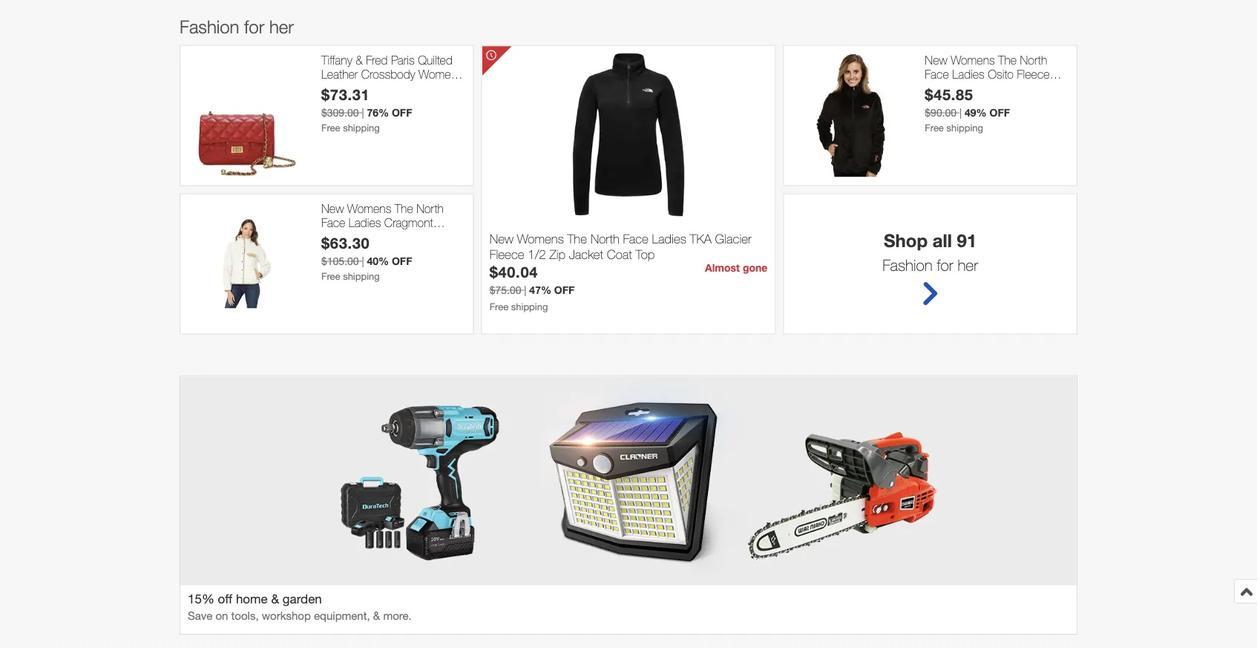 Task type: describe. For each thing, give the bounding box(es) containing it.
0 horizontal spatial her
[[269, 16, 294, 37]]

ladies inside new womens the north face ladies tka glacier fleece 1/2 zip jacket coat top $40.04 $75.00 | 47% off free shipping
[[652, 231, 687, 246]]

$40.04
[[490, 263, 538, 281]]

$90.00
[[925, 106, 957, 119]]

face for $63.30
[[321, 216, 345, 230]]

free for $45.85
[[925, 122, 944, 133]]

home
[[236, 592, 268, 606]]

garden
[[283, 592, 322, 606]]

$75.00
[[490, 284, 521, 296]]

shop all 91 fashion for her
[[883, 230, 979, 274]]

the inside new womens the north face ladies tka glacier fleece 1/2 zip jacket coat top $40.04 $75.00 | 47% off free shipping
[[568, 231, 587, 246]]

fashion inside shop all 91 fashion for her
[[883, 256, 933, 274]]

north inside new womens the north face ladies tka glacier fleece 1/2 zip jacket coat top $40.04 $75.00 | 47% off free shipping
[[591, 231, 620, 246]]

glacier
[[715, 231, 752, 246]]

coat inside new womens the north face ladies osito fleece coat top jacket black
[[925, 81, 949, 96]]

more.
[[383, 609, 412, 622]]

1 vertical spatial &
[[271, 592, 279, 606]]

leather
[[321, 67, 358, 81]]

fleece for $45.85
[[1017, 67, 1050, 81]]

76%
[[367, 106, 389, 119]]

white
[[424, 230, 451, 244]]

free for $63.30
[[321, 270, 340, 282]]

0 vertical spatial for
[[244, 16, 264, 37]]

women's
[[419, 67, 465, 81]]

47%
[[530, 284, 552, 296]]

the for $45.85
[[999, 53, 1017, 67]]

new inside new womens the north face ladies tka glacier fleece 1/2 zip jacket coat top $40.04 $75.00 | 47% off free shipping
[[490, 231, 514, 246]]

fleece for $63.30
[[321, 230, 354, 244]]

new womens the north face ladies tka glacier fleece 1/2 zip jacket coat top $40.04 $75.00 | 47% off free shipping
[[490, 231, 752, 312]]

new womens the north face ladies cragmont fleece jacket black white link
[[321, 201, 466, 244]]

tools,
[[231, 609, 259, 622]]

quilted
[[418, 53, 453, 67]]

49%
[[965, 106, 987, 119]]

fleece inside new womens the north face ladies tka glacier fleece 1/2 zip jacket coat top $40.04 $75.00 | 47% off free shipping
[[490, 246, 524, 261]]

off for $73.31
[[392, 106, 412, 119]]

her inside shop all 91 fashion for her
[[958, 256, 979, 274]]

new for $63.30
[[321, 201, 344, 216]]

new womens the north face ladies osito fleece coat top jacket black link
[[925, 53, 1070, 96]]

shop
[[884, 230, 928, 251]]

black inside new womens the north face ladies osito fleece coat top jacket black
[[1009, 81, 1036, 96]]

almost
[[705, 262, 740, 274]]

jacket inside new womens the north face ladies osito fleece coat top jacket black
[[974, 81, 1006, 96]]

on
[[216, 609, 228, 622]]

0 horizontal spatial fashion
[[180, 16, 239, 37]]

free for $73.31
[[321, 122, 340, 133]]

womens for $63.30
[[347, 201, 391, 216]]

face for $45.85
[[925, 67, 949, 81]]

for inside shop all 91 fashion for her
[[937, 256, 954, 274]]

tiffany
[[321, 53, 352, 67]]

$105.00
[[321, 255, 359, 267]]

new womens the north face ladies cragmont fleece jacket black white
[[321, 201, 451, 244]]

coat inside new womens the north face ladies tka glacier fleece 1/2 zip jacket coat top $40.04 $75.00 | 47% off free shipping
[[607, 246, 632, 261]]

shipping for $63.30
[[343, 270, 380, 282]]

tiffany & fred paris quilted leather crossbody women's red
[[321, 53, 465, 96]]

15% off home & garden save on tools, workshop equipment, & more.
[[188, 592, 412, 622]]

all
[[933, 230, 952, 251]]

$63.30 $105.00 | 40% off free shipping
[[321, 234, 412, 282]]



Task type: locate. For each thing, give the bounding box(es) containing it.
| inside $63.30 $105.00 | 40% off free shipping
[[362, 255, 364, 267]]

black inside new womens the north face ladies cragmont fleece jacket black white
[[393, 230, 420, 244]]

1 horizontal spatial &
[[356, 53, 363, 67]]

1 vertical spatial jacket
[[358, 230, 390, 244]]

womens inside new womens the north face ladies cragmont fleece jacket black white
[[347, 201, 391, 216]]

1 vertical spatial new
[[321, 201, 344, 216]]

0 vertical spatial black
[[1009, 81, 1036, 96]]

top inside new womens the north face ladies osito fleece coat top jacket black
[[952, 81, 970, 96]]

1 horizontal spatial for
[[937, 256, 954, 274]]

ladies for $45.85
[[953, 67, 985, 81]]

off right 49%
[[990, 106, 1010, 119]]

fashion for her
[[180, 16, 294, 37]]

0 horizontal spatial ladies
[[349, 216, 381, 230]]

0 vertical spatial her
[[269, 16, 294, 37]]

off inside '15% off home & garden save on tools, workshop equipment, & more.'
[[218, 592, 232, 606]]

0 horizontal spatial top
[[636, 246, 655, 261]]

tka
[[690, 231, 712, 246]]

0 horizontal spatial womens
[[347, 201, 391, 216]]

0 vertical spatial fashion
[[180, 16, 239, 37]]

off right 76%
[[392, 106, 412, 119]]

jacket up 40%
[[358, 230, 390, 244]]

black down cragmont
[[393, 230, 420, 244]]

north
[[1020, 53, 1048, 67], [417, 201, 444, 216], [591, 231, 620, 246]]

fleece up $40.04
[[490, 246, 524, 261]]

face inside new womens the north face ladies osito fleece coat top jacket black
[[925, 67, 949, 81]]

& inside the tiffany & fred paris quilted leather crossbody women's red
[[356, 53, 363, 67]]

2 horizontal spatial &
[[373, 609, 380, 622]]

almost gone
[[705, 262, 768, 274]]

off inside $45.85 $90.00 | 49% off free shipping
[[990, 106, 1010, 119]]

2 horizontal spatial fleece
[[1017, 67, 1050, 81]]

2 horizontal spatial face
[[925, 67, 949, 81]]

off
[[392, 106, 412, 119], [990, 106, 1010, 119], [392, 255, 412, 267], [554, 284, 575, 296], [218, 592, 232, 606]]

cragmont
[[384, 216, 433, 230]]

coat right zip
[[607, 246, 632, 261]]

top inside new womens the north face ladies tka glacier fleece 1/2 zip jacket coat top $40.04 $75.00 | 47% off free shipping
[[636, 246, 655, 261]]

shipping down "47%"
[[511, 301, 548, 312]]

2 vertical spatial womens
[[517, 231, 564, 246]]

ladies inside new womens the north face ladies cragmont fleece jacket black white
[[349, 216, 381, 230]]

north for $63.30
[[417, 201, 444, 216]]

|
[[362, 106, 364, 119], [960, 106, 962, 119], [362, 255, 364, 267], [524, 284, 527, 296]]

face
[[925, 67, 949, 81], [321, 216, 345, 230], [623, 231, 649, 246]]

0 vertical spatial north
[[1020, 53, 1048, 67]]

face inside new womens the north face ladies cragmont fleece jacket black white
[[321, 216, 345, 230]]

off for $45.85
[[990, 106, 1010, 119]]

0 horizontal spatial north
[[417, 201, 444, 216]]

for
[[244, 16, 264, 37], [937, 256, 954, 274]]

1 horizontal spatial fleece
[[490, 246, 524, 261]]

womens inside new womens the north face ladies tka glacier fleece 1/2 zip jacket coat top $40.04 $75.00 | 47% off free shipping
[[517, 231, 564, 246]]

off right "47%"
[[554, 284, 575, 296]]

2 horizontal spatial the
[[999, 53, 1017, 67]]

| left 49%
[[960, 106, 962, 119]]

1 vertical spatial fashion
[[883, 256, 933, 274]]

& left the more. on the left
[[373, 609, 380, 622]]

off up on
[[218, 592, 232, 606]]

shipping inside $45.85 $90.00 | 49% off free shipping
[[947, 122, 984, 133]]

black down "osito"
[[1009, 81, 1036, 96]]

off for $63.30
[[392, 255, 412, 267]]

ladies for $63.30
[[349, 216, 381, 230]]

ladies up $45.85
[[953, 67, 985, 81]]

2 horizontal spatial new
[[925, 53, 948, 67]]

| left 76%
[[362, 106, 364, 119]]

0 horizontal spatial for
[[244, 16, 264, 37]]

womens up "osito"
[[951, 53, 995, 67]]

workshop
[[262, 609, 311, 622]]

2 horizontal spatial womens
[[951, 53, 995, 67]]

shipping inside $73.31 $309.00 | 76% off free shipping
[[343, 122, 380, 133]]

new up $45.85
[[925, 53, 948, 67]]

0 vertical spatial womens
[[951, 53, 995, 67]]

fred
[[366, 53, 388, 67]]

0 vertical spatial the
[[999, 53, 1017, 67]]

| for $63.30
[[362, 255, 364, 267]]

0 horizontal spatial coat
[[607, 246, 632, 261]]

0 horizontal spatial new
[[321, 201, 344, 216]]

free down $75.00
[[490, 301, 509, 312]]

2 vertical spatial face
[[623, 231, 649, 246]]

2 horizontal spatial jacket
[[974, 81, 1006, 96]]

1 horizontal spatial the
[[568, 231, 587, 246]]

0 vertical spatial &
[[356, 53, 363, 67]]

off inside new womens the north face ladies tka glacier fleece 1/2 zip jacket coat top $40.04 $75.00 | 47% off free shipping
[[554, 284, 575, 296]]

| inside $73.31 $309.00 | 76% off free shipping
[[362, 106, 364, 119]]

0 vertical spatial coat
[[925, 81, 949, 96]]

red
[[321, 81, 342, 96]]

her
[[269, 16, 294, 37], [958, 256, 979, 274]]

north inside new womens the north face ladies osito fleece coat top jacket black
[[1020, 53, 1048, 67]]

fleece up $105.00
[[321, 230, 354, 244]]

jacket inside new womens the north face ladies cragmont fleece jacket black white
[[358, 230, 390, 244]]

free inside $63.30 $105.00 | 40% off free shipping
[[321, 270, 340, 282]]

1 vertical spatial face
[[321, 216, 345, 230]]

new up $63.30
[[321, 201, 344, 216]]

face up $63.30
[[321, 216, 345, 230]]

1 vertical spatial ladies
[[349, 216, 381, 230]]

| left "47%"
[[524, 284, 527, 296]]

crossbody
[[361, 67, 415, 81]]

new inside new womens the north face ladies cragmont fleece jacket black white
[[321, 201, 344, 216]]

womens
[[951, 53, 995, 67], [347, 201, 391, 216], [517, 231, 564, 246]]

0 horizontal spatial &
[[271, 592, 279, 606]]

womens inside new womens the north face ladies osito fleece coat top jacket black
[[951, 53, 995, 67]]

zip
[[550, 246, 566, 261]]

1 vertical spatial her
[[958, 256, 979, 274]]

$73.31 $309.00 | 76% off free shipping
[[321, 86, 412, 133]]

| inside new womens the north face ladies tka glacier fleece 1/2 zip jacket coat top $40.04 $75.00 | 47% off free shipping
[[524, 284, 527, 296]]

new up $40.04
[[490, 231, 514, 246]]

free down $105.00
[[321, 270, 340, 282]]

0 horizontal spatial black
[[393, 230, 420, 244]]

1 vertical spatial the
[[395, 201, 413, 216]]

0 vertical spatial face
[[925, 67, 949, 81]]

1 vertical spatial fleece
[[321, 230, 354, 244]]

jacket inside new womens the north face ladies tka glacier fleece 1/2 zip jacket coat top $40.04 $75.00 | 47% off free shipping
[[569, 246, 604, 261]]

15%
[[188, 592, 214, 606]]

2 horizontal spatial north
[[1020, 53, 1048, 67]]

2 horizontal spatial ladies
[[953, 67, 985, 81]]

$309.00
[[321, 106, 359, 119]]

north inside new womens the north face ladies cragmont fleece jacket black white
[[417, 201, 444, 216]]

save
[[188, 609, 213, 622]]

fashion
[[180, 16, 239, 37], [883, 256, 933, 274]]

0 vertical spatial jacket
[[974, 81, 1006, 96]]

the
[[999, 53, 1017, 67], [395, 201, 413, 216], [568, 231, 587, 246]]

1/2
[[528, 246, 546, 261]]

free inside new womens the north face ladies tka glacier fleece 1/2 zip jacket coat top $40.04 $75.00 | 47% off free shipping
[[490, 301, 509, 312]]

womens up 1/2
[[517, 231, 564, 246]]

$45.85 $90.00 | 49% off free shipping
[[925, 86, 1010, 133]]

2 vertical spatial &
[[373, 609, 380, 622]]

2 vertical spatial ladies
[[652, 231, 687, 246]]

free down $309.00
[[321, 122, 340, 133]]

shipping for $73.31
[[343, 122, 380, 133]]

&
[[356, 53, 363, 67], [271, 592, 279, 606], [373, 609, 380, 622]]

0 vertical spatial ladies
[[953, 67, 985, 81]]

2 vertical spatial new
[[490, 231, 514, 246]]

1 horizontal spatial north
[[591, 231, 620, 246]]

2 vertical spatial jacket
[[569, 246, 604, 261]]

new for $45.85
[[925, 53, 948, 67]]

$45.85
[[925, 86, 974, 104]]

free inside $45.85 $90.00 | 49% off free shipping
[[925, 122, 944, 133]]

2 vertical spatial north
[[591, 231, 620, 246]]

1 vertical spatial black
[[393, 230, 420, 244]]

new
[[925, 53, 948, 67], [321, 201, 344, 216], [490, 231, 514, 246]]

| for $45.85
[[960, 106, 962, 119]]

1 horizontal spatial her
[[958, 256, 979, 274]]

1 horizontal spatial new
[[490, 231, 514, 246]]

black
[[1009, 81, 1036, 96], [393, 230, 420, 244]]

91
[[957, 230, 977, 251]]

paris
[[391, 53, 415, 67]]

osito
[[988, 67, 1014, 81]]

face inside new womens the north face ladies tka glacier fleece 1/2 zip jacket coat top $40.04 $75.00 | 47% off free shipping
[[623, 231, 649, 246]]

womens up cragmont
[[347, 201, 391, 216]]

1 vertical spatial coat
[[607, 246, 632, 261]]

free inside $73.31 $309.00 | 76% off free shipping
[[321, 122, 340, 133]]

1 horizontal spatial face
[[623, 231, 649, 246]]

free
[[321, 122, 340, 133], [925, 122, 944, 133], [321, 270, 340, 282], [490, 301, 509, 312]]

1 vertical spatial for
[[937, 256, 954, 274]]

shipping inside $63.30 $105.00 | 40% off free shipping
[[343, 270, 380, 282]]

coat up $90.00
[[925, 81, 949, 96]]

tiffany & fred paris quilted leather crossbody women's red link
[[321, 53, 466, 96]]

the inside new womens the north face ladies cragmont fleece jacket black white
[[395, 201, 413, 216]]

| left 40%
[[362, 255, 364, 267]]

the inside new womens the north face ladies osito fleece coat top jacket black
[[999, 53, 1017, 67]]

1 horizontal spatial jacket
[[569, 246, 604, 261]]

ladies left tka
[[652, 231, 687, 246]]

top
[[952, 81, 970, 96], [636, 246, 655, 261]]

| inside $45.85 $90.00 | 49% off free shipping
[[960, 106, 962, 119]]

shipping for $45.85
[[947, 122, 984, 133]]

the for $63.30
[[395, 201, 413, 216]]

face up $45.85
[[925, 67, 949, 81]]

shipping inside new womens the north face ladies tka glacier fleece 1/2 zip jacket coat top $40.04 $75.00 | 47% off free shipping
[[511, 301, 548, 312]]

0 horizontal spatial the
[[395, 201, 413, 216]]

jacket
[[974, 81, 1006, 96], [358, 230, 390, 244], [569, 246, 604, 261]]

jacket right zip
[[569, 246, 604, 261]]

fleece inside new womens the north face ladies osito fleece coat top jacket black
[[1017, 67, 1050, 81]]

jacket down "osito"
[[974, 81, 1006, 96]]

0 horizontal spatial face
[[321, 216, 345, 230]]

40%
[[367, 255, 389, 267]]

gone
[[743, 262, 768, 274]]

new inside new womens the north face ladies osito fleece coat top jacket black
[[925, 53, 948, 67]]

ladies
[[953, 67, 985, 81], [349, 216, 381, 230], [652, 231, 687, 246]]

1 horizontal spatial coat
[[925, 81, 949, 96]]

$63.30
[[321, 234, 370, 252]]

free down $90.00
[[925, 122, 944, 133]]

0 horizontal spatial jacket
[[358, 230, 390, 244]]

fleece inside new womens the north face ladies cragmont fleece jacket black white
[[321, 230, 354, 244]]

& left fred
[[356, 53, 363, 67]]

2 vertical spatial the
[[568, 231, 587, 246]]

0 horizontal spatial fleece
[[321, 230, 354, 244]]

1 vertical spatial north
[[417, 201, 444, 216]]

1 horizontal spatial fashion
[[883, 256, 933, 274]]

new womens the north face ladies tka glacier fleece 1/2 zip jacket coat top link
[[490, 231, 768, 263]]

womens for $45.85
[[951, 53, 995, 67]]

equipment,
[[314, 609, 370, 622]]

| for $73.31
[[362, 106, 364, 119]]

0 vertical spatial fleece
[[1017, 67, 1050, 81]]

coat
[[925, 81, 949, 96], [607, 246, 632, 261]]

off right 40%
[[392, 255, 412, 267]]

1 horizontal spatial ladies
[[652, 231, 687, 246]]

1 horizontal spatial black
[[1009, 81, 1036, 96]]

2 vertical spatial fleece
[[490, 246, 524, 261]]

shipping down 40%
[[343, 270, 380, 282]]

north for $45.85
[[1020, 53, 1048, 67]]

& up the workshop
[[271, 592, 279, 606]]

1 vertical spatial womens
[[347, 201, 391, 216]]

ladies up $63.30
[[349, 216, 381, 230]]

off inside $73.31 $309.00 | 76% off free shipping
[[392, 106, 412, 119]]

face left tka
[[623, 231, 649, 246]]

off inside $63.30 $105.00 | 40% off free shipping
[[392, 255, 412, 267]]

0 vertical spatial top
[[952, 81, 970, 96]]

ladies inside new womens the north face ladies osito fleece coat top jacket black
[[953, 67, 985, 81]]

shipping down 76%
[[343, 122, 380, 133]]

1 horizontal spatial top
[[952, 81, 970, 96]]

1 horizontal spatial womens
[[517, 231, 564, 246]]

shipping
[[343, 122, 380, 133], [947, 122, 984, 133], [343, 270, 380, 282], [511, 301, 548, 312]]

new womens the north face ladies osito fleece coat top jacket black
[[925, 53, 1050, 96]]

$73.31
[[321, 86, 370, 104]]

shipping down 49%
[[947, 122, 984, 133]]

1 vertical spatial top
[[636, 246, 655, 261]]

fleece right "osito"
[[1017, 67, 1050, 81]]

fleece
[[1017, 67, 1050, 81], [321, 230, 354, 244], [490, 246, 524, 261]]

0 vertical spatial new
[[925, 53, 948, 67]]



Task type: vqa. For each thing, say whether or not it's contained in the screenshot.
Tools
no



